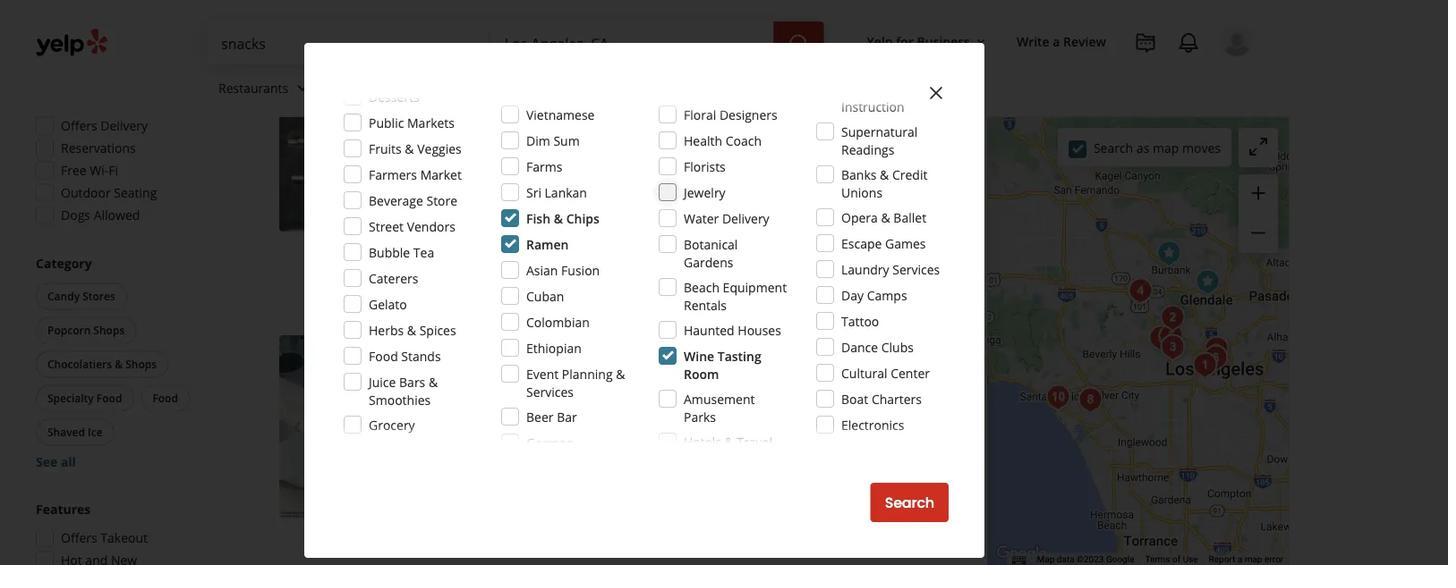 Task type: describe. For each thing, give the bounding box(es) containing it.
supernatural readings
[[841, 123, 918, 158]]

stands
[[401, 348, 441, 365]]

& up open until 8:00 pm
[[544, 372, 552, 387]]

see
[[36, 454, 58, 471]]

levain bakery - larchmont village image
[[1144, 321, 1179, 357]]

ice for 2nd ice cream & frozen yogurt link from the bottom of the page
[[488, 107, 504, 121]]

banks
[[841, 166, 877, 183]]

amusement
[[684, 391, 755, 408]]

report a map error
[[1209, 555, 1284, 565]]

room
[[684, 366, 719, 383]]

smoothie/juice
[[504, 204, 591, 221]]

slideshow element for open until 10:00 pm
[[279, 48, 463, 232]]

previous image for open until 10:00 pm
[[286, 129, 308, 151]]

review
[[1063, 33, 1106, 50]]

caterers
[[369, 270, 418, 287]]

hotels
[[684, 434, 721, 451]]

farmers market
[[369, 166, 462, 183]]

outdoor for outdoor seating
[[61, 185, 111, 202]]

food for food stands
[[369, 348, 398, 365]]

open until 10:00 pm
[[485, 133, 605, 150]]

ice cream & frozen yogurt button for 2nd ice cream & frozen yogurt link from the bottom of the page
[[485, 105, 634, 123]]

cream for 2nd ice cream & frozen yogurt link from the bottom of the page
[[506, 107, 541, 121]]

write a review
[[1017, 33, 1106, 50]]

supernatural
[[841, 123, 918, 140]]

bars inside search dialog
[[399, 374, 425, 391]]

unions
[[841, 184, 883, 201]]

& inside the "fitness & instruction"
[[885, 80, 895, 97]]

chocolatiers & shops
[[47, 358, 157, 372]]

wow choripan image
[[1153, 319, 1189, 355]]

spices
[[419, 322, 456, 339]]

& inside event planning & services
[[616, 366, 625, 383]]

and
[[901, 204, 923, 221]]

home services
[[342, 79, 428, 96]]

fitness
[[841, 80, 882, 97]]

map for error
[[1245, 555, 1262, 565]]

cream for first ice cream & frozen yogurt link from the bottom of the page
[[506, 372, 541, 387]]

user actions element
[[853, 22, 1278, 132]]

a for report
[[1238, 555, 1243, 565]]

markets
[[407, 114, 455, 131]]

tea
[[413, 244, 434, 261]]

sri lankan
[[526, 184, 587, 201]]

juicy?!?!
[[636, 186, 685, 203]]

kream image
[[1188, 348, 1223, 384]]

for
[[896, 33, 914, 50]]

stores
[[83, 290, 115, 304]]

bhan kanom thai image
[[1155, 300, 1191, 336]]

map
[[1037, 555, 1055, 565]]

open for open until 10:00 pm
[[485, 133, 518, 150]]

sweet
[[863, 204, 898, 221]]

usually
[[770, 204, 811, 221]]

wine tasting room
[[684, 348, 761, 383]]

ctr
[[780, 336, 807, 361]]

2 ice cream & frozen yogurt link from the top
[[485, 371, 634, 389]]

go
[[562, 159, 576, 176]]

made
[[603, 222, 637, 239]]

free wi-fi
[[61, 162, 118, 179]]

asian
[[526, 262, 558, 279]]

0 vertical spatial 88 hotdog & juicy image
[[279, 48, 463, 232]]

search button
[[871, 483, 949, 523]]

& inside juice bars & smoothies
[[429, 374, 438, 391]]

slightly
[[752, 186, 792, 203]]

charters
[[872, 391, 922, 408]]

ice cream & frozen yogurt for first ice cream & frozen yogurt link from the bottom of the page
[[488, 372, 630, 387]]

1 vertical spatial of
[[1173, 555, 1181, 565]]

group containing offers delivery
[[30, 66, 222, 230]]

frozen for first ice cream & frozen yogurt link from the bottom of the page
[[555, 372, 591, 387]]

all
[[61, 454, 76, 471]]

juice bars & smoothies inside button
[[644, 107, 767, 121]]

yelp for business
[[867, 33, 970, 50]]

google image
[[992, 542, 1051, 566]]

public
[[369, 114, 404, 131]]

fitness & instruction
[[841, 80, 905, 115]]

& right chocolatiers
[[115, 358, 123, 372]]

food stands
[[369, 348, 441, 365]]

outdoor seating
[[61, 185, 157, 202]]

juice inside search dialog
[[369, 374, 396, 391]]

"where have u been juicy?!?! i'm always slightly disappointed with smoothie/juice places because the drinks are usually way too sweet and taste like they're made of artificial syrups.…"
[[504, 186, 923, 239]]

offers for offers takeout
[[61, 530, 97, 547]]

travel
[[737, 434, 772, 451]]

market
[[420, 166, 462, 183]]

german
[[526, 435, 574, 452]]

dairy queen/orange julius treat ctr link
[[485, 336, 807, 361]]

& right fish
[[554, 210, 563, 227]]

vendors
[[407, 218, 455, 235]]

cultural center
[[841, 365, 930, 382]]

yogurt for ice cream & frozen yogurt button associated with first ice cream & frozen yogurt link from the bottom of the page
[[594, 372, 630, 387]]

juice inside juice bars & smoothies button
[[644, 107, 670, 121]]

food inside 'button'
[[97, 392, 122, 406]]

beverage
[[369, 192, 423, 209]]

escape games
[[841, 235, 926, 252]]

health coach
[[684, 132, 762, 149]]

asian fusion
[[526, 262, 600, 279]]

way
[[814, 204, 837, 221]]

food button
[[141, 386, 190, 413]]

beer
[[526, 409, 554, 426]]

16 info v2 image
[[394, 1, 409, 16]]

center
[[891, 365, 930, 382]]

julius
[[674, 336, 723, 361]]

as
[[1137, 139, 1150, 156]]

popcorn
[[47, 324, 91, 338]]

bubble tea
[[369, 244, 434, 261]]

& up dim sum
[[544, 107, 552, 121]]

boat
[[841, 391, 868, 408]]

flavor factory candy image
[[1190, 264, 1226, 300]]

fruits
[[369, 140, 402, 157]]

group containing features
[[30, 501, 222, 566]]

mario kart snack station image
[[1123, 273, 1159, 309]]

cuban
[[526, 288, 564, 305]]

pm for open until 8:00 pm
[[579, 399, 598, 416]]

offers takeout
[[61, 530, 148, 547]]

like
[[536, 222, 556, 239]]

report a map error link
[[1209, 555, 1284, 565]]

katsu sando image
[[1199, 332, 1235, 367]]

the
[[686, 204, 705, 221]]

projects image
[[1135, 32, 1156, 54]]

data
[[1057, 555, 1075, 565]]

health
[[684, 132, 722, 149]]

dining
[[664, 159, 700, 176]]

opera
[[841, 209, 878, 226]]

dogs
[[61, 207, 90, 224]]

ice for first ice cream & frozen yogurt link from the bottom of the page
[[488, 372, 504, 387]]

dance clubs
[[841, 339, 914, 356]]

herbs & spices
[[369, 322, 456, 339]]

juice bars & smoothies inside search dialog
[[369, 374, 438, 409]]



Task type: vqa. For each thing, say whether or not it's contained in the screenshot.
left S.
no



Task type: locate. For each thing, give the bounding box(es) containing it.
delivery for water delivery
[[722, 210, 769, 227]]

frozen for 2nd ice cream & frozen yogurt link from the bottom of the page
[[555, 107, 591, 121]]

credit
[[892, 166, 928, 183]]

ice inside button
[[88, 426, 103, 440]]

smoothies up coach
[[710, 107, 767, 121]]

yogurt down the queen/orange
[[594, 372, 630, 387]]

0 vertical spatial cream
[[506, 107, 541, 121]]

1 vertical spatial cream
[[506, 372, 541, 387]]

colombian
[[526, 314, 590, 331]]

1 horizontal spatial a
[[1238, 555, 1243, 565]]

laundry
[[841, 261, 889, 278]]

specialty food button
[[36, 386, 134, 413]]

outdoor up cuban at the bottom left
[[502, 265, 546, 280]]

treat
[[728, 336, 775, 361]]

artificial
[[655, 222, 701, 239]]

"where
[[504, 186, 551, 203]]

2 yogurt from the top
[[594, 372, 630, 387]]

0 vertical spatial open
[[485, 133, 518, 150]]

ice cream & frozen yogurt button
[[485, 105, 634, 123], [485, 371, 634, 389]]

2 vertical spatial services
[[526, 384, 574, 401]]

2 ice cream & frozen yogurt button from the top
[[485, 371, 634, 389]]

1 previous image from the top
[[286, 129, 308, 151]]

services
[[381, 79, 428, 96], [893, 261, 940, 278], [526, 384, 574, 401]]

haunted houses
[[684, 322, 781, 339]]

shops inside button
[[93, 324, 125, 338]]

16 checkmark v2 image
[[676, 265, 690, 279]]

bars inside button
[[673, 107, 697, 121]]

1 cream from the top
[[506, 107, 541, 121]]

group containing category
[[32, 255, 222, 472]]

map region
[[833, 0, 1291, 566]]

ice up open until 10:00 pm
[[488, 107, 504, 121]]

2 until from the top
[[521, 399, 548, 416]]

2 ice cream & frozen yogurt from the top
[[488, 372, 630, 387]]

2 open from the top
[[485, 399, 518, 416]]

keyboard shortcuts image
[[1012, 556, 1026, 565]]

1 horizontal spatial takeout
[[694, 265, 736, 280]]

floral
[[684, 106, 716, 123]]

0 vertical spatial services
[[381, 79, 428, 96]]

public markets
[[369, 114, 455, 131]]

ice cream & frozen yogurt button for first ice cream & frozen yogurt link from the bottom of the page
[[485, 371, 634, 389]]

2 previous image from the top
[[286, 417, 308, 439]]

laundry services
[[841, 261, 940, 278]]

restaurants link
[[204, 64, 328, 116]]

a
[[1053, 33, 1060, 50], [1238, 555, 1243, 565]]

& up health in the left of the page
[[700, 107, 708, 121]]

search inside search button
[[885, 493, 934, 513]]

1 vertical spatial offers
[[61, 530, 97, 547]]

1 yogurt from the top
[[594, 107, 630, 121]]

0 horizontal spatial juice
[[369, 374, 396, 391]]

candy stores
[[47, 290, 115, 304]]

& left travel
[[725, 434, 734, 451]]

home services link
[[328, 64, 468, 116]]

&
[[885, 80, 895, 97], [544, 107, 552, 121], [700, 107, 708, 121], [405, 140, 414, 157], [880, 166, 889, 183], [881, 209, 890, 226], [554, 210, 563, 227], [407, 322, 416, 339], [115, 358, 123, 372], [616, 366, 625, 383], [544, 372, 552, 387], [429, 374, 438, 391], [725, 434, 734, 451]]

& right herbs
[[407, 322, 416, 339]]

start order
[[836, 263, 913, 283]]

cultural
[[841, 365, 888, 382]]

shaved ice button
[[36, 420, 114, 447]]

0 vertical spatial previous image
[[286, 129, 308, 151]]

home
[[342, 79, 378, 96]]

until for until 10:00 pm
[[521, 133, 548, 150]]

frozen up 'sum'
[[555, 107, 591, 121]]

& inside button
[[700, 107, 708, 121]]

& up instruction
[[885, 80, 895, 97]]

& down the queen/orange
[[616, 366, 625, 383]]

0 horizontal spatial services
[[381, 79, 428, 96]]

1 horizontal spatial outdoor
[[502, 265, 546, 280]]

previous image
[[286, 129, 308, 151], [286, 417, 308, 439]]

& down stands
[[429, 374, 438, 391]]

services down the games
[[893, 261, 940, 278]]

zoom out image
[[1248, 222, 1269, 244]]

2 cream from the top
[[506, 372, 541, 387]]

info icon image
[[706, 159, 720, 173], [706, 159, 720, 173]]

0 horizontal spatial 88 hotdog & juicy image
[[279, 48, 463, 232]]

tattoo
[[841, 313, 879, 330]]

offers up reservations
[[61, 118, 97, 135]]

0 horizontal spatial food
[[97, 392, 122, 406]]

©2023
[[1077, 555, 1104, 565]]

1 vertical spatial 88 hotdog & juicy image
[[1155, 330, 1191, 366]]

0 vertical spatial smoothies
[[710, 107, 767, 121]]

smoothies up the grocery
[[369, 392, 431, 409]]

report
[[1209, 555, 1235, 565]]

open left the beer
[[485, 399, 518, 416]]

16 chevron down v2 image
[[974, 35, 988, 49]]

0 vertical spatial pm
[[586, 133, 605, 150]]

0 vertical spatial ice cream & frozen yogurt
[[488, 107, 630, 121]]

juice bars & smoothies button
[[641, 105, 770, 123]]

offers down features
[[61, 530, 97, 547]]

next image
[[434, 129, 456, 151]]

clubs
[[881, 339, 914, 356]]

shops inside button
[[126, 358, 157, 372]]

fusion
[[561, 262, 600, 279]]

0 vertical spatial yogurt
[[594, 107, 630, 121]]

& up with
[[880, 166, 889, 183]]

juice bars & smoothies up health in the left of the page
[[644, 107, 767, 121]]

1 horizontal spatial bars
[[673, 107, 697, 121]]

fi
[[109, 162, 118, 179]]

2 horizontal spatial food
[[369, 348, 398, 365]]

parks
[[684, 409, 716, 426]]

services for laundry services
[[893, 261, 940, 278]]

delivery down always
[[722, 210, 769, 227]]

1 slideshow element from the top
[[279, 48, 463, 232]]

ice cream & frozen yogurt up dim sum
[[488, 107, 630, 121]]

0 horizontal spatial delivery
[[101, 118, 148, 135]]

1 horizontal spatial smoothies
[[710, 107, 767, 121]]

outdoor down free wi-fi
[[61, 185, 111, 202]]

readings
[[841, 141, 895, 158]]

food inside button
[[152, 392, 178, 406]]

1 vertical spatial delivery
[[722, 210, 769, 227]]

0 vertical spatial delivery
[[101, 118, 148, 135]]

category
[[36, 256, 92, 273]]

1 vertical spatial ice cream & frozen yogurt
[[488, 372, 630, 387]]

& down with
[[881, 209, 890, 226]]

group
[[30, 66, 222, 230], [1239, 175, 1278, 253], [32, 255, 222, 472], [30, 501, 222, 566]]

1 until from the top
[[521, 133, 548, 150]]

1 open from the top
[[485, 133, 518, 150]]

1 horizontal spatial juice
[[644, 107, 670, 121]]

and-
[[535, 159, 562, 176]]

0 horizontal spatial of
[[640, 222, 652, 239]]

services up the public markets
[[381, 79, 428, 96]]

google
[[1106, 555, 1134, 565]]

previous image for open until 8:00 pm
[[286, 417, 308, 439]]

0 horizontal spatial shops
[[93, 324, 125, 338]]

0 vertical spatial ice
[[488, 107, 504, 121]]

write
[[1017, 33, 1050, 50]]

shaved ice
[[47, 426, 103, 440]]

2 vertical spatial ice
[[88, 426, 103, 440]]

shops up food button
[[126, 358, 157, 372]]

map data ©2023 google
[[1037, 555, 1134, 565]]

jewelry
[[684, 184, 726, 201]]

1 vertical spatial shops
[[126, 358, 157, 372]]

haunted
[[684, 322, 735, 339]]

0 vertical spatial outdoor
[[61, 185, 111, 202]]

beverage store
[[369, 192, 457, 209]]

1 ice cream & frozen yogurt from the top
[[488, 107, 630, 121]]

1 horizontal spatial search
[[1094, 139, 1133, 156]]

juice bars & smoothies down food stands
[[369, 374, 438, 409]]

until left 8:00
[[521, 399, 548, 416]]

slideshow element for open until 8:00 pm
[[279, 336, 463, 520]]

1 vertical spatial open
[[485, 399, 518, 416]]

always
[[709, 186, 748, 203]]

yogurt for ice cream & frozen yogurt button related to 2nd ice cream & frozen yogurt link from the bottom of the page
[[594, 107, 630, 121]]

0 vertical spatial takeout
[[694, 265, 736, 280]]

seating
[[114, 185, 157, 202]]

a right the report
[[1238, 555, 1243, 565]]

1 vertical spatial search
[[885, 493, 934, 513]]

88 hotdog & juicy image
[[1155, 330, 1191, 366]]

close image
[[926, 82, 947, 104]]

1 vertical spatial a
[[1238, 555, 1243, 565]]

0 vertical spatial slideshow element
[[279, 48, 463, 232]]

slideshow element
[[279, 48, 463, 232], [279, 336, 463, 520]]

1 vertical spatial until
[[521, 399, 548, 416]]

reservations
[[61, 140, 136, 157]]

ice cream & frozen yogurt for 2nd ice cream & frozen yogurt link from the bottom of the page
[[488, 107, 630, 121]]

veggies
[[417, 140, 462, 157]]

ice cream & frozen yogurt link up 8:00
[[485, 371, 634, 389]]

1 vertical spatial previous image
[[286, 417, 308, 439]]

1 vertical spatial pm
[[579, 399, 598, 416]]

food for food
[[152, 392, 178, 406]]

map right as
[[1153, 139, 1179, 156]]

smoothies inside juice bars & smoothies
[[369, 392, 431, 409]]

open for open until 8:00 pm
[[485, 399, 518, 416]]

1 vertical spatial yogurt
[[594, 372, 630, 387]]

0 horizontal spatial search
[[885, 493, 934, 513]]

lankan
[[545, 184, 587, 201]]

yogurt up "healthy"
[[594, 107, 630, 121]]

0 horizontal spatial smoothies
[[369, 392, 431, 409]]

0 vertical spatial bars
[[673, 107, 697, 121]]

they're
[[560, 222, 600, 239]]

shops up chocolatiers & shops
[[93, 324, 125, 338]]

search for search
[[885, 493, 934, 513]]

0 horizontal spatial bars
[[399, 374, 425, 391]]

2 horizontal spatial delivery
[[722, 210, 769, 227]]

delivery up reservations
[[101, 118, 148, 135]]

1 horizontal spatial services
[[526, 384, 574, 401]]

1 horizontal spatial juice bars & smoothies
[[644, 107, 767, 121]]

0 vertical spatial ice cream & frozen yogurt button
[[485, 105, 634, 123]]

0 vertical spatial search
[[1094, 139, 1133, 156]]

0 vertical spatial juice bars & smoothies
[[644, 107, 767, 121]]

of left use
[[1173, 555, 1181, 565]]

dim
[[526, 132, 550, 149]]

cream up dim at left top
[[506, 107, 541, 121]]

desserts
[[369, 88, 419, 105]]

dairy queen/orange julius treat ctr image
[[1152, 236, 1188, 272]]

boat charters
[[841, 391, 922, 408]]

bars
[[673, 107, 697, 121], [399, 374, 425, 391]]

services inside event planning & services
[[526, 384, 574, 401]]

8:00
[[551, 399, 576, 416]]

water
[[684, 210, 719, 227]]

of inside "where have u been juicy?!?! i'm always slightly disappointed with smoothie/juice places because the drinks are usually way too sweet and taste like they're made of artificial syrups.…"
[[640, 222, 652, 239]]

1 vertical spatial ice cream & frozen yogurt link
[[485, 371, 634, 389]]

write a review link
[[1010, 25, 1113, 57]]

until up grab-and-go
[[521, 133, 548, 150]]

of down the because
[[640, 222, 652, 239]]

& inside banks & credit unions
[[880, 166, 889, 183]]

until for until 8:00 pm
[[521, 399, 548, 416]]

pm right bar
[[579, 399, 598, 416]]

& right fruits
[[405, 140, 414, 157]]

store
[[426, 192, 457, 209]]

map for moves
[[1153, 139, 1179, 156]]

camps
[[867, 287, 907, 304]]

1 horizontal spatial food
[[152, 392, 178, 406]]

houses
[[738, 322, 781, 339]]

dairy queen/orange julius treat ctr image
[[279, 336, 463, 520]]

1 vertical spatial juice
[[369, 374, 396, 391]]

botanical gardens
[[684, 236, 738, 271]]

services inside business categories element
[[381, 79, 428, 96]]

seating
[[549, 265, 587, 280]]

search for search as map moves
[[1094, 139, 1133, 156]]

services for home services
[[381, 79, 428, 96]]

street vendors
[[369, 218, 455, 235]]

search dialog
[[0, 0, 1448, 566]]

1 vertical spatial takeout
[[101, 530, 148, 547]]

order
[[873, 263, 913, 283]]

0 horizontal spatial map
[[1153, 139, 1179, 156]]

1 vertical spatial ice cream & frozen yogurt button
[[485, 371, 634, 389]]

food inside search dialog
[[369, 348, 398, 365]]

88 hotdog & juicy image
[[279, 48, 463, 232], [1155, 330, 1191, 366]]

0 horizontal spatial outdoor
[[61, 185, 111, 202]]

outdoor for outdoor seating
[[502, 265, 546, 280]]

0 vertical spatial of
[[640, 222, 652, 239]]

1 vertical spatial outdoor
[[502, 265, 546, 280]]

outdoor
[[61, 185, 111, 202], [502, 265, 546, 280]]

0 vertical spatial a
[[1053, 33, 1060, 50]]

ramen
[[526, 236, 569, 253]]

planning
[[562, 366, 613, 383]]

map left error
[[1245, 555, 1262, 565]]

fruits & veggies
[[369, 140, 462, 157]]

wi-
[[90, 162, 109, 179]]

gelato
[[369, 296, 407, 313]]

notifications image
[[1178, 32, 1199, 54]]

services down event
[[526, 384, 574, 401]]

1 vertical spatial juice bars & smoothies
[[369, 374, 438, 409]]

1 vertical spatial ice
[[488, 372, 504, 387]]

ice cream & frozen yogurt button up dim sum
[[485, 105, 634, 123]]

0 vertical spatial offers
[[61, 118, 97, 135]]

u
[[589, 186, 598, 203]]

1 frozen from the top
[[555, 107, 591, 121]]

0 vertical spatial until
[[521, 133, 548, 150]]

expand map image
[[1248, 136, 1269, 157]]

ice cream & frozen yogurt up 8:00
[[488, 372, 630, 387]]

0 vertical spatial ice cream & frozen yogurt link
[[485, 105, 634, 123]]

search image
[[788, 33, 810, 55]]

juice down food stands
[[369, 374, 396, 391]]

business categories element
[[204, 64, 1253, 116]]

opera & ballet
[[841, 209, 926, 226]]

farmers
[[369, 166, 417, 183]]

1 horizontal spatial shops
[[126, 358, 157, 372]]

0 horizontal spatial a
[[1053, 33, 1060, 50]]

0 horizontal spatial juice bars & smoothies
[[369, 374, 438, 409]]

kaminari gyoza bar image
[[1198, 341, 1234, 376]]

24 chevron down v2 image
[[292, 77, 313, 99]]

delivery inside search dialog
[[722, 210, 769, 227]]

pm for open until 10:00 pm
[[586, 133, 605, 150]]

sunny blue image
[[1041, 380, 1077, 416], [1073, 383, 1109, 418]]

juice left floral
[[644, 107, 670, 121]]

ice cream & frozen yogurt button up 8:00
[[485, 371, 634, 389]]

1 ice cream & frozen yogurt button from the top
[[485, 105, 634, 123]]

search down electronics
[[885, 493, 934, 513]]

grab-
[[502, 159, 535, 176]]

1 vertical spatial map
[[1245, 555, 1262, 565]]

1 horizontal spatial 88 hotdog & juicy image
[[1155, 330, 1191, 366]]

1 offers from the top
[[61, 118, 97, 135]]

botanical
[[684, 236, 738, 253]]

bars down food stands
[[399, 374, 425, 391]]

1 vertical spatial slideshow element
[[279, 336, 463, 520]]

0 vertical spatial map
[[1153, 139, 1179, 156]]

1 vertical spatial frozen
[[555, 372, 591, 387]]

bars up health in the left of the page
[[673, 107, 697, 121]]

open up grab-
[[485, 133, 518, 150]]

banks & credit unions
[[841, 166, 928, 201]]

smoothies inside button
[[710, 107, 767, 121]]

2 offers from the top
[[61, 530, 97, 547]]

1 horizontal spatial delivery
[[619, 265, 661, 280]]

delivery for offers delivery
[[101, 118, 148, 135]]

frozen up 8:00
[[555, 372, 591, 387]]

2 frozen from the top
[[555, 372, 591, 387]]

1 vertical spatial services
[[893, 261, 940, 278]]

2 horizontal spatial services
[[893, 261, 940, 278]]

event planning & services
[[526, 366, 625, 401]]

0 vertical spatial shops
[[93, 324, 125, 338]]

1 horizontal spatial of
[[1173, 555, 1181, 565]]

1 vertical spatial smoothies
[[369, 392, 431, 409]]

cream up open until 8:00 pm
[[506, 372, 541, 387]]

0 vertical spatial juice
[[644, 107, 670, 121]]

2 slideshow element from the top
[[279, 336, 463, 520]]

ice cream & frozen yogurt link up dim sum
[[485, 105, 634, 123]]

event
[[526, 366, 559, 383]]

a right write
[[1053, 33, 1060, 50]]

offers for offers delivery
[[61, 118, 97, 135]]

pm right 10:00 on the left top of page
[[586, 133, 605, 150]]

candy stores button
[[36, 284, 127, 311]]

coach
[[726, 132, 762, 149]]

1 vertical spatial bars
[[399, 374, 425, 391]]

0 vertical spatial frozen
[[555, 107, 591, 121]]

0 horizontal spatial takeout
[[101, 530, 148, 547]]

electronics
[[841, 417, 904, 434]]

search left as
[[1094, 139, 1133, 156]]

ice down dairy
[[488, 372, 504, 387]]

ice right shaved
[[88, 426, 103, 440]]

zoom in image
[[1248, 183, 1269, 204]]

smoothies
[[710, 107, 767, 121], [369, 392, 431, 409]]

2 vertical spatial delivery
[[619, 265, 661, 280]]

1 horizontal spatial map
[[1245, 555, 1262, 565]]

gardens
[[684, 254, 733, 271]]

juice bars & smoothies link
[[641, 105, 770, 123]]

day
[[841, 287, 864, 304]]

1 ice cream & frozen yogurt link from the top
[[485, 105, 634, 123]]

a for write
[[1053, 33, 1060, 50]]

terms of use link
[[1145, 555, 1198, 565]]

delivery left 16 checkmark v2 image on the left top of the page
[[619, 265, 661, 280]]

cream
[[506, 107, 541, 121], [506, 372, 541, 387]]

None search field
[[207, 21, 828, 64]]



